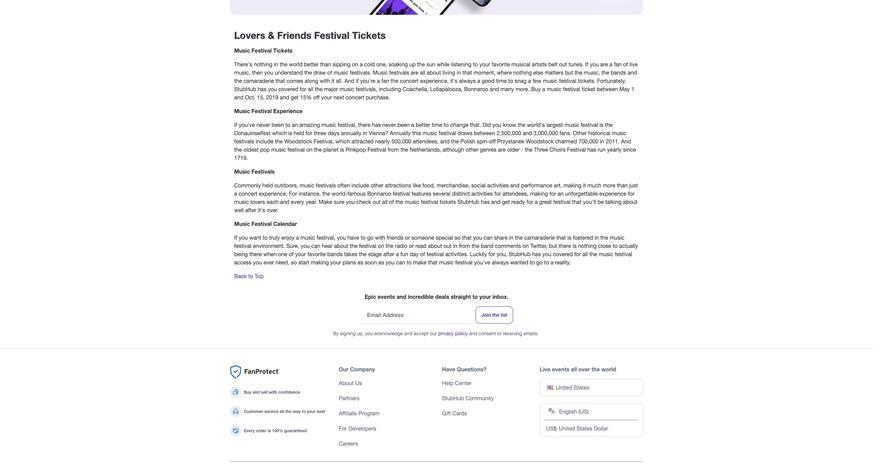 Task type: describe. For each thing, give the bounding box(es) containing it.
musical
[[512, 61, 531, 68]]

partners link
[[339, 396, 360, 402]]

0 vertical spatial fan
[[614, 61, 622, 68]]

older
[[507, 147, 520, 153]]

if
[[356, 78, 359, 84]]

1 vertical spatial fan
[[382, 78, 389, 84]]

the down fostered
[[590, 251, 597, 258]]

1 as from the left
[[358, 260, 363, 266]]

world inside the there's nothing in the world better than sipping on a cold one, soaking up the sun while listening to your favorite musical artists belt out tunes. if you are a fan of live music, then you understand the draw of music festivals. music festivals are all about living in that moment, where nothing else matters but the music, the bands and the camaraderie that comes along with it all. and if you're a fan the concert experience, it's always a good time to snag a few music festival tickets. fortunately, stubhub has you covered for all the major music festivals, including coachella, lollapalooza, bonnaroo and many more. buy a music festival ticket between may 1 and oct. 15, 2019 and get 15% off your next concert purchase.
[[289, 61, 303, 68]]

festival left ticket
[[563, 86, 580, 92]]

draws
[[458, 130, 473, 136]]

2 vertical spatial with
[[269, 390, 277, 395]]

1 never from the left
[[257, 122, 270, 128]]

0 vertical spatial which
[[272, 130, 287, 136]]

you right soon
[[386, 260, 395, 266]]

united inside united states button
[[556, 385, 572, 391]]

festival down 'nearly'
[[368, 147, 386, 153]]

listening
[[451, 61, 472, 68]]

the down along
[[315, 86, 323, 92]]

just
[[629, 183, 638, 189]]

you've inside if you've never been to an amazing music festival, there has never been a better time to change that. did you know the world's largest music festival is the donauinselfest which is held for three days annually in vienna? annually this music festival draws between 2,500,000 and 3,000,000 fans. other historical music festivals include the woodstock festival, which attracted nearly 500,000 attendees, and the polish spin-off przystanek woodstock charmed 700,000 in 2011. and the oldest pop music festival on the planet is pinkpop festival from the netherlands, although other genres are older - the three choirs festival has run yearly since 1719.
[[239, 122, 255, 128]]

tickets
[[440, 199, 456, 205]]

festival down 'features'
[[421, 199, 438, 205]]

the right the -
[[525, 147, 533, 153]]

to right have
[[361, 235, 366, 241]]

if for if you want to truly enjoy a music festival, you have to go with friends or someone special so that you can share in the camaraderie that is fostered in the music festival environment. sure, you can hear about the festival on the radio or read about out in from the band comments on twitter, but there is nothing close to actually being there when one of your favorite bands takes the stage after a fun day of festival activities. luckily for you, stubhub has you covered for all the music festival access you ever need, so start making your plans as soon as you can to make that music festival you've always wanted to go to a reality.
[[234, 235, 237, 241]]

festivals
[[252, 168, 275, 175]]

better inside if you've never been to an amazing music festival, there has never been a better time to change that. did you know the world's largest music festival is the donauinselfest which is held for three days annually in vienna? annually this music festival draws between 2,500,000 and 3,000,000 fans. other historical music festivals include the woodstock festival, which attracted nearly 500,000 attendees, and the polish spin-off przystanek woodstock charmed 700,000 in 2011. and the oldest pop music festival on the planet is pinkpop festival from the netherlands, although other genres are older - the three choirs festival has run yearly since 1719.
[[416, 122, 430, 128]]

fortunately,
[[597, 78, 626, 84]]

it inside commonly held outdoors, music festivals often include other attractions like food, merchandise, social activities and performance art, making it much more than just a concert experience. for instance, the world-famous bonnaroo festival features several distinct activities for attendees, making for an unforgettable experience for music lovers each and every year. make sure you check out all of the music festival tickets stubhub has and get ready for a great festival that you'll be talking about well after it's over.
[[583, 183, 586, 189]]

emails.
[[524, 331, 539, 337]]

to right 'way'
[[302, 409, 306, 415]]

include inside commonly held outdoors, music festivals often include other attractions like food, merchandise, social activities and performance art, making it much more than just a concert experience. for instance, the world-famous bonnaroo festival features several distinct activities for attendees, making for an unforgettable experience for music lovers each and every year. make sure you check out all of the music festival tickets stubhub has and get ready for a great festival that you'll be talking about well after it's over.
[[352, 183, 369, 189]]

while
[[437, 61, 450, 68]]

annually
[[390, 130, 411, 136]]

guaranteed
[[284, 429, 307, 434]]

1 vertical spatial go
[[537, 260, 543, 266]]

live
[[630, 61, 638, 68]]

largest
[[547, 122, 563, 128]]

is down experience
[[288, 130, 292, 136]]

is down fostered
[[573, 243, 577, 249]]

time inside the there's nothing in the world better than sipping on a cold one, soaking up the sun while listening to your favorite musical artists belt out tunes. if you are a fan of live music, then you understand the draw of music festivals. music festivals are all about living in that moment, where nothing else matters but the music, the bands and the camaraderie that comes along with it all. and if you're a fan the concert experience, it's always a good time to snag a few music festival tickets. fortunately, stubhub has you covered for all the major music festivals, including coachella, lollapalooza, bonnaroo and many more. buy a music festival ticket between may 1 and oct. 15, 2019 and get 15% off your next concert purchase.
[[496, 78, 507, 84]]

a up fortunately,
[[610, 61, 613, 68]]

you up 2019
[[268, 86, 277, 92]]

fostered
[[573, 235, 593, 241]]

has down 700,000
[[588, 147, 596, 153]]

deals
[[435, 294, 449, 300]]

and up "although"
[[440, 139, 450, 145]]

festival up the being on the left
[[234, 243, 252, 249]]

to right consent
[[497, 331, 502, 337]]

few
[[533, 78, 542, 84]]

luckily
[[470, 251, 487, 258]]

if inside the there's nothing in the world better than sipping on a cold one, soaking up the sun while listening to your favorite musical artists belt out tunes. if you are a fan of live music, then you understand the draw of music festivals. music festivals are all about living in that moment, where nothing else matters but the music, the bands and the camaraderie that comes along with it all. and if you're a fan the concert experience, it's always a good time to snag a few music festival tickets. fortunately, stubhub has you covered for all the major music festivals, including coachella, lollapalooza, bonnaroo and many more. buy a music festival ticket between may 1 and oct. 15, 2019 and get 15% off your next concert purchase.
[[585, 61, 589, 68]]

the right over
[[592, 366, 600, 373]]

partners
[[339, 396, 360, 402]]

one,
[[377, 61, 387, 68]]

lovers
[[251, 199, 265, 205]]

often
[[338, 183, 350, 189]]

more. buy
[[516, 86, 541, 92]]

the up understand
[[280, 61, 288, 68]]

stubhub inside if you want to truly enjoy a music festival, you have to go with friends or someone special so that you can share in the camaraderie that is fostered in the music festival environment. sure, you can hear about the festival on the radio or read about out in from the band comments on twitter, but there is nothing close to actually being there when one of your favorite bands takes the stage after a fun day of festival activities. luckily for you, stubhub has you covered for all the music festival access you ever need, so start making your plans as soon as you can to make that music festival you've always wanted to go to a reality.
[[509, 251, 531, 258]]

careers link
[[339, 441, 358, 447]]

1 vertical spatial or
[[409, 243, 414, 249]]

1 vertical spatial concert
[[346, 94, 364, 101]]

polish
[[461, 139, 476, 145]]

the down experience
[[275, 139, 283, 145]]

amazing
[[299, 122, 320, 128]]

other inside if you've never been to an amazing music festival, there has never been a better time to change that. did you know the world's largest music festival is the donauinselfest which is held for three days annually in vienna? annually this music festival draws between 2,500,000 and 3,000,000 fans. other historical music festivals include the woodstock festival, which attracted nearly 500,000 attendees, and the polish spin-off przystanek woodstock charmed 700,000 in 2011. and the oldest pop music festival on the planet is pinkpop festival from the netherlands, although other genres are older - the three choirs festival has run yearly since 1719.
[[466, 147, 479, 153]]

to right close
[[613, 243, 618, 249]]

all right service
[[280, 409, 284, 415]]

to right the wanted
[[530, 260, 535, 266]]

our company
[[339, 366, 375, 373]]

then
[[252, 70, 263, 76]]

instance,
[[299, 191, 321, 197]]

stubhub inside the there's nothing in the world better than sipping on a cold one, soaking up the sun while listening to your favorite musical artists belt out tunes. if you are a fan of live music, then you understand the draw of music festivals. music festivals are all about living in that moment, where nothing else matters but the music, the bands and the camaraderie that comes along with it all. and if you're a fan the concert experience, it's always a good time to snag a few music festival tickets. fortunately, stubhub has you covered for all the major music festivals, including coachella, lollapalooza, bonnaroo and many more. buy a music festival ticket between may 1 and oct. 15, 2019 and get 15% off your next concert purchase.
[[234, 86, 256, 92]]

commonly held outdoors, music festivals often include other attractions like food, merchandise, social activities and performance art, making it much more than just a concert experience. for instance, the world-famous bonnaroo festival features several distinct activities for attendees, making for an unforgettable experience for music lovers each and every year. make sure you check out all of the music festival tickets stubhub has and get ready for a great festival that you'll be talking about well after it's over.
[[234, 183, 638, 214]]

famous
[[348, 191, 366, 197]]

in up comments
[[509, 235, 514, 241]]

that right make
[[428, 260, 438, 266]]

ever
[[264, 260, 274, 266]]

spin-
[[477, 139, 490, 145]]

camaraderie inside the there's nothing in the world better than sipping on a cold one, soaking up the sun while listening to your favorite musical artists belt out tunes. if you are a fan of live music, then you understand the draw of music festivals. music festivals are all about living in that moment, where nothing else matters but the music, the bands and the camaraderie that comes along with it all. and if you're a fan the concert experience, it's always a good time to snag a few music festival tickets. fortunately, stubhub has you covered for all the major music festivals, including coachella, lollapalooza, bonnaroo and many more. buy a music festival ticket between may 1 and oct. 15, 2019 and get 15% off your next concert purchase.
[[244, 78, 274, 84]]

and inside the there's nothing in the world better than sipping on a cold one, soaking up the sun while listening to your favorite musical artists belt out tunes. if you are a fan of live music, then you understand the draw of music festivals. music festivals are all about living in that moment, where nothing else matters but the music, the bands and the camaraderie that comes along with it all. and if you're a fan the concert experience, it's always a good time to snag a few music festival tickets. fortunately, stubhub has you covered for all the major music festivals, including coachella, lollapalooza, bonnaroo and many more. buy a music festival ticket between may 1 and oct. 15, 2019 and get 15% off your next concert purchase.
[[345, 78, 354, 84]]

to up many
[[508, 78, 513, 84]]

the down friends
[[386, 243, 394, 249]]

if for if you've never been to an amazing music festival, there has never been a better time to change that. did you know the world's largest music festival is the donauinselfest which is held for three days annually in vienna? annually this music festival draws between 2,500,000 and 3,000,000 fans. other historical music festivals include the woodstock festival, which attracted nearly 500,000 attendees, and the polish spin-off przystanek woodstock charmed 700,000 in 2011. and the oldest pop music festival on the planet is pinkpop festival from the netherlands, although other genres are older - the three choirs festival has run yearly since 1719.
[[234, 122, 237, 128]]

festival down charmed
[[567, 147, 586, 153]]

the down attractions
[[396, 199, 403, 205]]

and left 'accept'
[[404, 331, 413, 337]]

world-
[[332, 191, 348, 197]]

to left change
[[444, 122, 449, 128]]

0 horizontal spatial are
[[411, 70, 419, 76]]

camaraderie inside if you want to truly enjoy a music festival, you have to go with friends or someone special so that you can share in the camaraderie that is fostered in the music festival environment. sure, you can hear about the festival on the radio or read about out in from the band comments on twitter, but there is nothing close to actually being there when one of your favorite bands takes the stage after a fun day of festival activities. luckily for you, stubhub has you covered for all the music festival access you ever need, so start making your plans as soon as you can to make that music festival you've always wanted to go to a reality.
[[524, 235, 555, 241]]

and right each
[[280, 199, 289, 205]]

sipping
[[333, 61, 351, 68]]

1 vertical spatial states
[[577, 426, 593, 432]]

community
[[466, 396, 494, 402]]

attendees, inside commonly held outdoors, music festivals often include other attractions like food, merchandise, social activities and performance art, making it much more than just a concert experience. for instance, the world-famous bonnaroo festival features several distinct activities for attendees, making for an unforgettable experience for music lovers each and every year. make sure you check out all of the music festival tickets stubhub has and get ready for a great festival that you'll be talking about well after it's over.
[[503, 191, 529, 197]]

you right 'up,'
[[365, 331, 373, 337]]

live events all over the world
[[540, 366, 616, 373]]

a up sure, in the left of the page
[[296, 235, 299, 241]]

a left good
[[478, 78, 480, 84]]

music festivals
[[234, 168, 275, 175]]

change
[[451, 122, 469, 128]]

policy
[[455, 331, 468, 337]]

gift cards
[[442, 411, 467, 417]]

0 horizontal spatial nothing
[[254, 61, 272, 68]]

language_20x20 image
[[548, 408, 555, 415]]

for inside the there's nothing in the world better than sipping on a cold one, soaking up the sun while listening to your favorite musical artists belt out tunes. if you are a fan of live music, then you understand the draw of music festivals. music festivals are all about living in that moment, where nothing else matters but the music, the bands and the camaraderie that comes along with it all. and if you're a fan the concert experience, it's always a good time to snag a few music festival tickets. fortunately, stubhub has you covered for all the major music festivals, including coachella, lollapalooza, bonnaroo and many more. buy a music festival ticket between may 1 and oct. 15, 2019 and get 15% off your next concert purchase.
[[300, 86, 307, 92]]

nothing inside if you want to truly enjoy a music festival, you have to go with friends or someone special so that you can share in the camaraderie that is fostered in the music festival environment. sure, you can hear about the festival on the radio or read about out in from the band comments on twitter, but there is nothing close to actually being there when one of your favorite bands takes the stage after a fun day of festival activities. luckily for you, stubhub has you covered for all the music festival access you ever need, so start making your plans as soon as you can to make that music festival you've always wanted to go to a reality.
[[578, 243, 597, 249]]

that down understand
[[276, 78, 285, 84]]

1 vertical spatial making
[[530, 191, 548, 197]]

of right draw
[[327, 70, 332, 76]]

1 vertical spatial united
[[559, 426, 575, 432]]

1 horizontal spatial nothing
[[514, 70, 532, 76]]

to right straight
[[473, 294, 478, 300]]

run
[[598, 147, 606, 153]]

in up activities.
[[453, 243, 458, 249]]

the right know
[[518, 122, 526, 128]]

sure,
[[287, 243, 299, 249]]

like
[[413, 183, 421, 189]]

music inside the there's nothing in the world better than sipping on a cold one, soaking up the sun while listening to your favorite musical artists belt out tunes. if you are a fan of live music, then you understand the draw of music festivals. music festivals are all about living in that moment, where nothing else matters but the music, the bands and the camaraderie that comes along with it all. and if you're a fan the concert experience, it's always a good time to snag a few music festival tickets. fortunately, stubhub has you covered for all the major music festivals, including coachella, lollapalooza, bonnaroo and many more. buy a music festival ticket between may 1 and oct. 15, 2019 and get 15% off your next concert purchase.
[[373, 70, 388, 76]]

comments
[[495, 243, 521, 249]]

the down 500,000 at the left
[[401, 147, 408, 153]]

have questions?
[[442, 366, 487, 373]]

but for tunes.
[[565, 70, 573, 76]]

out inside the there's nothing in the world better than sipping on a cold one, soaking up the sun while listening to your favorite musical artists belt out tunes. if you are a fan of live music, then you understand the draw of music festivals. music festivals are all about living in that moment, where nothing else matters but the music, the bands and the camaraderie that comes along with it all. and if you're a fan the concert experience, it's always a good time to snag a few music festival tickets. fortunately, stubhub has you covered for all the major music festivals, including coachella, lollapalooza, bonnaroo and many more. buy a music festival ticket between may 1 and oct. 15, 2019 and get 15% off your next concert purchase.
[[559, 61, 567, 68]]

1 vertical spatial tickets
[[273, 47, 293, 54]]

and left oct.
[[234, 94, 244, 101]]

between inside if you've never been to an amazing music festival, there has never been a better time to change that. did you know the world's largest music festival is the donauinselfest which is held for three days annually in vienna? annually this music festival draws between 2,500,000 and 3,000,000 fans. other historical music festivals include the woodstock festival, which attracted nearly 500,000 attendees, and the polish spin-off przystanek woodstock charmed 700,000 in 2011. and the oldest pop music festival on the planet is pinkpop festival from the netherlands, although other genres are older - the three choirs festival has run yearly since 1719.
[[474, 130, 495, 136]]

that up activities.
[[462, 235, 472, 241]]

may
[[620, 86, 630, 92]]

fans.
[[560, 130, 572, 136]]

you down twitter,
[[543, 251, 552, 258]]

2 woodstock from the left
[[526, 139, 554, 145]]

privacy
[[438, 331, 454, 337]]

better inside the there's nothing in the world better than sipping on a cold one, soaking up the sun while listening to your favorite musical artists belt out tunes. if you are a fan of live music, then you understand the draw of music festivals. music festivals are all about living in that moment, where nothing else matters but the music, the bands and the camaraderie that comes along with it all. and if you're a fan the concert experience, it's always a good time to snag a few music festival tickets. fortunately, stubhub has you covered for all the major music festivals, including coachella, lollapalooza, bonnaroo and many more. buy a music festival ticket between may 1 and oct. 15, 2019 and get 15% off your next concert purchase.
[[304, 61, 319, 68]]

read
[[416, 243, 427, 249]]

a left the few at top
[[528, 78, 531, 84]]

pop
[[260, 147, 270, 153]]

there's nothing in the world better than sipping on a cold one, soaking up the sun while listening to your favorite musical artists belt out tunes. if you are a fan of live music, then you understand the draw of music festivals. music festivals are all about living in that moment, where nothing else matters but the music, the bands and the camaraderie that comes along with it all. and if you're a fan the concert experience, it's always a good time to snag a few music festival tickets. fortunately, stubhub has you covered for all the major music festivals, including coachella, lollapalooza, bonnaroo and many more. buy a music festival ticket between may 1 and oct. 15, 2019 and get 15% off your next concert purchase.
[[234, 61, 638, 101]]

your left inbox. at right bottom
[[480, 294, 491, 300]]

1 been from the left
[[272, 122, 284, 128]]

fan protect gurantee image
[[230, 366, 280, 380]]

other
[[573, 130, 587, 136]]

1 horizontal spatial for
[[339, 426, 347, 432]]

distinct
[[452, 191, 470, 197]]

bands inside if you want to truly enjoy a music festival, you have to go with friends or someone special so that you can share in the camaraderie that is fostered in the music festival environment. sure, you can hear about the festival on the radio or read about out in from the band comments on twitter, but there is nothing close to actually being there when one of your favorite bands takes the stage after a fun day of festival activities. luckily for you, stubhub has you covered for all the music festival access you ever need, so start making your plans as soon as you can to make that music festival you've always wanted to go to a reality.
[[327, 251, 343, 258]]

0 horizontal spatial can
[[311, 243, 320, 249]]

and right 2019
[[280, 94, 289, 101]]

1 vertical spatial which
[[336, 139, 350, 145]]

wanted
[[510, 260, 529, 266]]

festival down amazing
[[288, 147, 305, 153]]

you right then
[[264, 70, 273, 76]]

festival down attractions
[[393, 191, 410, 197]]

have
[[348, 235, 359, 241]]

english (us)
[[559, 409, 589, 415]]

there inside if you've never been to an amazing music festival, there has never been a better time to change that. did you know the world's largest music festival is the donauinselfest which is held for three days annually in vienna? annually this music festival draws between 2,500,000 and 3,000,000 fans. other historical music festivals include the woodstock festival, which attracted nearly 500,000 attendees, and the polish spin-off przystanek woodstock charmed 700,000 in 2011. and the oldest pop music festival on the planet is pinkpop festival from the netherlands, although other genres are older - the three choirs festival has run yearly since 1719.
[[358, 122, 371, 128]]

it's inside the there's nothing in the world better than sipping on a cold one, soaking up the sun while listening to your favorite musical artists belt out tunes. if you are a fan of live music, then you understand the draw of music festivals. music festivals are all about living in that moment, where nothing else matters but the music, the bands and the camaraderie that comes along with it all. and if you're a fan the concert experience, it's always a good time to snag a few music festival tickets. fortunately, stubhub has you covered for all the major music festivals, including coachella, lollapalooza, bonnaroo and many more. buy a music festival ticket between may 1 and oct. 15, 2019 and get 15% off your next concert purchase.
[[450, 78, 458, 84]]

and down world's at the right of the page
[[523, 130, 532, 136]]

always inside the there's nothing in the world better than sipping on a cold one, soaking up the sun while listening to your favorite musical artists belt out tunes. if you are a fan of live music, then you understand the draw of music festivals. music festivals are all about living in that moment, where nothing else matters but the music, the bands and the camaraderie that comes along with it all. and if you're a fan the concert experience, it's always a good time to snag a few music festival tickets. fortunately, stubhub has you covered for all the major music festivals, including coachella, lollapalooza, bonnaroo and many more. buy a music festival ticket between may 1 and oct. 15, 2019 and get 15% off your next concert purchase.
[[459, 78, 476, 84]]

bands inside the there's nothing in the world better than sipping on a cold one, soaking up the sun while listening to your favorite musical artists belt out tunes. if you are a fan of live music, then you understand the draw of music festivals. music festivals are all about living in that moment, where nothing else matters but the music, the bands and the camaraderie that comes along with it all. and if you're a fan the concert experience, it's always a good time to snag a few music festival tickets. fortunately, stubhub has you covered for all the major music festivals, including coachella, lollapalooza, bonnaroo and many more. buy a music festival ticket between may 1 and oct. 15, 2019 and get 15% off your next concert purchase.
[[611, 70, 626, 76]]

get inside the there's nothing in the world better than sipping on a cold one, soaking up the sun while listening to your favorite musical artists belt out tunes. if you are a fan of live music, then you understand the draw of music festivals. music festivals are all about living in that moment, where nothing else matters but the music, the bands and the camaraderie that comes along with it all. and if you're a fan the concert experience, it's always a good time to snag a few music festival tickets. fortunately, stubhub has you covered for all the major music festivals, including coachella, lollapalooza, bonnaroo and many more. buy a music festival ticket between may 1 and oct. 15, 2019 and get 15% off your next concert purchase.
[[291, 94, 299, 101]]

from inside if you've never been to an amazing music festival, there has never been a better time to change that. did you know the world's largest music festival is the donauinselfest which is held for three days annually in vienna? annually this music festival draws between 2,500,000 and 3,000,000 fans. other historical music festivals include the woodstock festival, which attracted nearly 500,000 attendees, and the polish spin-off przystanek woodstock charmed 700,000 in 2011. and the oldest pop music festival on the planet is pinkpop festival from the netherlands, although other genres are older - the three choirs festival has run yearly since 1719.
[[388, 147, 399, 153]]

donauinselfest
[[234, 130, 271, 136]]

a right you're
[[377, 78, 380, 84]]

stubhub up gift cards
[[442, 396, 464, 402]]

festival up "stage"
[[359, 243, 377, 249]]

the down tunes.
[[575, 70, 583, 76]]

environment.
[[253, 243, 285, 249]]

the up "although"
[[451, 139, 459, 145]]

the up comments
[[515, 235, 523, 241]]

than inside commonly held outdoors, music festivals often include other attractions like food, merchandise, social activities and performance art, making it much more than just a concert experience. for instance, the world-famous bonnaroo festival features several distinct activities for attendees, making for an unforgettable experience for music lovers each and every year. make sure you check out all of the music festival tickets stubhub has and get ready for a great festival that you'll be talking about well after it's over.
[[617, 183, 628, 189]]

0 vertical spatial are
[[601, 61, 608, 68]]

good
[[482, 78, 495, 84]]

for inside if you've never been to an amazing music festival, there has never been a better time to change that. did you know the world's largest music festival is the donauinselfest which is held for three days annually in vienna? annually this music festival draws between 2,500,000 and 3,000,000 fans. other historical music festivals include the woodstock festival, which attracted nearly 500,000 attendees, and the polish spin-off przystanek woodstock charmed 700,000 in 2011. and the oldest pop music festival on the planet is pinkpop festival from the netherlands, although other genres are older - the three choirs festival has run yearly since 1719.
[[306, 130, 312, 136]]

2019
[[266, 94, 278, 101]]

charmed
[[555, 139, 577, 145]]

music festival experience
[[234, 108, 303, 114]]

concert inside commonly held outdoors, music festivals often include other attractions like food, merchandise, social activities and performance art, making it much more than just a concert experience. for instance, the world-famous bonnaroo festival features several distinct activities for attendees, making for an unforgettable experience for music lovers each and every year. make sure you check out all of the music festival tickets stubhub has and get ready for a great festival that you'll be talking about well after it's over.
[[239, 191, 257, 197]]

about inside commonly held outdoors, music festivals often include other attractions like food, merchandise, social activities and performance art, making it much more than just a concert experience. for instance, the world-famous bonnaroo festival features several distinct activities for attendees, making for an unforgettable experience for music lovers each and every year. make sure you check out all of the music festival tickets stubhub has and get ready for a great festival that you'll be talking about well after it's over.
[[623, 199, 638, 205]]

stubhub community
[[442, 396, 494, 402]]

700,000
[[579, 139, 599, 145]]

lollapalooza,
[[430, 86, 463, 92]]

with inside the there's nothing in the world better than sipping on a cold one, soaking up the sun while listening to your favorite musical artists belt out tunes. if you are a fan of live music, then you understand the draw of music festivals. music festivals are all about living in that moment, where nothing else matters but the music, the bands and the camaraderie that comes along with it all. and if you're a fan the concert experience, it's always a good time to snag a few music festival tickets. fortunately, stubhub has you covered for all the major music festivals, including coachella, lollapalooza, bonnaroo and many more. buy a music festival ticket between may 1 and oct. 15, 2019 and get 15% off your next concert purchase.
[[320, 78, 330, 84]]

-
[[521, 147, 524, 153]]

festival down change
[[439, 130, 456, 136]]

include inside if you've never been to an amazing music festival, there has never been a better time to change that. did you know the world's largest music festival is the donauinselfest which is held for three days annually in vienna? annually this music festival draws between 2,500,000 and 3,000,000 fans. other historical music festivals include the woodstock festival, which attracted nearly 500,000 attendees, and the polish spin-off przystanek woodstock charmed 700,000 in 2011. and the oldest pop music festival on the planet is pinkpop festival from the netherlands, although other genres are older - the three choirs festival has run yearly since 1719.
[[256, 139, 274, 145]]

next
[[334, 94, 344, 101]]

1 music, from the left
[[234, 70, 251, 76]]

2 horizontal spatial concert
[[400, 78, 419, 84]]

the up luckily
[[472, 243, 480, 249]]

living
[[443, 70, 455, 76]]

festival right "great"
[[554, 199, 571, 205]]

festival up make
[[427, 251, 444, 258]]

your down major
[[321, 94, 332, 101]]

join
[[482, 312, 491, 318]]

music for music festival experience
[[234, 108, 250, 114]]

from inside if you want to truly enjoy a music festival, you have to go with friends or someone special so that you can share in the camaraderie that is fostered in the music festival environment. sure, you can hear about the festival on the radio or read about out in from the band comments on twitter, but there is nothing close to actually being there when one of your favorite bands takes the stage after a fun day of festival activities. luckily for you, stubhub has you covered for all the music festival access you ever need, so start making your plans as soon as you can to make that music festival you've always wanted to go to a reality.
[[459, 243, 470, 249]]

a left fun
[[396, 251, 399, 258]]

incredible
[[408, 294, 434, 300]]

top
[[255, 273, 264, 280]]

acknowledge
[[375, 331, 403, 337]]

to inside back to top "button"
[[248, 273, 253, 280]]

you right tunes.
[[590, 61, 599, 68]]

gift cards link
[[442, 411, 467, 417]]

festival, for can
[[317, 235, 336, 241]]

the up close
[[601, 235, 608, 241]]

a inside if you've never been to an amazing music festival, there has never been a better time to change that. did you know the world's largest music festival is the donauinselfest which is held for three days annually in vienna? annually this music festival draws between 2,500,000 and 3,000,000 fans. other historical music festivals include the woodstock festival, which attracted nearly 500,000 attendees, and the polish spin-off przystanek woodstock charmed 700,000 in 2011. and the oldest pop music festival on the planet is pinkpop festival from the netherlands, although other genres are older - the three choirs festival has run yearly since 1719.
[[411, 122, 414, 128]]

experience
[[600, 191, 627, 197]]

over
[[579, 366, 590, 373]]

the up soon
[[359, 251, 367, 258]]

you up band in the right of the page
[[473, 235, 482, 241]]

bonnaroo inside commonly held outdoors, music festivals often include other attractions like food, merchandise, social activities and performance art, making it much more than just a concert experience. for instance, the world-famous bonnaroo festival features several distinct activities for attendees, making for an unforgettable experience for music lovers each and every year. make sure you check out all of the music festival tickets stubhub has and get ready for a great festival that you'll be talking about well after it's over.
[[367, 191, 392, 197]]

you've inside if you want to truly enjoy a music festival, you have to go with friends or someone special so that you can share in the camaraderie that is fostered in the music festival environment. sure, you can hear about the festival on the radio or read about out in from the band comments on twitter, but there is nothing close to actually being there when one of your favorite bands takes the stage after a fun day of festival activities. luckily for you, stubhub has you covered for all the music festival access you ever need, so start making your plans as soon as you can to make that music festival you've always wanted to go to a reality.
[[474, 260, 491, 266]]

after inside if you want to truly enjoy a music festival, you have to go with friends or someone special so that you can share in the camaraderie that is fostered in the music festival environment. sure, you can hear about the festival on the radio or read about out in from the band comments on twitter, but there is nothing close to actually being there when one of your favorite bands takes the stage after a fun day of festival activities. luckily for you, stubhub has you covered for all the music festival access you ever need, so start making your plans as soon as you can to make that music festival you've always wanted to go to a reality.
[[383, 251, 395, 258]]

2 horizontal spatial making
[[564, 183, 582, 189]]

festival down matters
[[559, 78, 577, 84]]

way
[[293, 409, 301, 415]]

the inside join the list button
[[493, 312, 500, 318]]

is left fostered
[[568, 235, 572, 241]]

a down commonly at left top
[[234, 191, 237, 197]]

festival, for annually
[[338, 122, 357, 128]]

all inside commonly held outdoors, music festivals often include other attractions like food, merchandise, social activities and performance art, making it much more than just a concert experience. for instance, the world-famous bonnaroo festival features several distinct activities for attendees, making for an unforgettable experience for music lovers each and every year. make sure you check out all of the music festival tickets stubhub has and get ready for a great festival that you'll be talking about well after it's over.
[[382, 199, 388, 205]]

merchandise,
[[437, 183, 470, 189]]

in up close
[[595, 235, 599, 241]]

us
[[355, 381, 362, 387]]

the up including
[[391, 78, 399, 84]]

each
[[267, 199, 279, 205]]

join the list
[[482, 312, 507, 318]]

and down good
[[490, 86, 499, 92]]

a up festivals.
[[360, 61, 363, 68]]

company
[[350, 366, 375, 373]]

0 horizontal spatial go
[[367, 235, 374, 241]]

the left 'way'
[[285, 409, 292, 415]]

join the list button
[[476, 307, 513, 324]]



Task type: vqa. For each thing, say whether or not it's contained in the screenshot.
has within the if you want to truly enjoy a music festival, you have to go with friends or someone special so that you can share in the camaraderie that is fostered in the music festival environment. sure, you can hear about the festival on the radio or read about out in from the band comments on twitter, but there is nothing close to actually being there when one of your favorite bands takes the stage after a fun day of festival activities. luckily for you, stubhub has you covered for all the music festival access you ever need, so start making your plans as soon as you can to make that music festival you've always wanted to go to a reality.
yes



Task type: locate. For each thing, give the bounding box(es) containing it.
1 horizontal spatial can
[[396, 260, 405, 266]]

friends
[[387, 235, 404, 241]]

festival, inside if you want to truly enjoy a music festival, you have to go with friends or someone special so that you can share in the camaraderie that is fostered in the music festival environment. sure, you can hear about the festival on the radio or read about out in from the band comments on twitter, but there is nothing close to actually being there when one of your favorite bands takes the stage after a fun day of festival activities. luckily for you, stubhub has you covered for all the music festival access you ever need, so start making your plans as soon as you can to make that music festival you've always wanted to go to a reality.
[[317, 235, 336, 241]]

always
[[459, 78, 476, 84], [492, 260, 509, 266]]

1 vertical spatial always
[[492, 260, 509, 266]]

attractions
[[385, 183, 411, 189]]

and left sell
[[253, 390, 260, 395]]

1 horizontal spatial out
[[444, 243, 452, 249]]

100%
[[272, 429, 283, 434]]

but inside the there's nothing in the world better than sipping on a cold one, soaking up the sun while listening to your favorite musical artists belt out tunes. if you are a fan of live music, then you understand the draw of music festivals. music festivals are all about living in that moment, where nothing else matters but the music, the bands and the camaraderie that comes along with it all. and if you're a fan the concert experience, it's always a good time to snag a few music festival tickets. fortunately, stubhub has you covered for all the major music festivals, including coachella, lollapalooza, bonnaroo and many more. buy a music festival ticket between may 1 and oct. 15, 2019 and get 15% off your next concert purchase.
[[565, 70, 573, 76]]

about down special at the bottom of page
[[428, 243, 442, 249]]

off inside if you've never been to an amazing music festival, there has never been a better time to change that. did you know the world's largest music festival is the donauinselfest which is held for three days annually in vienna? annually this music festival draws between 2,500,000 and 3,000,000 fans. other historical music festivals include the woodstock festival, which attracted nearly 500,000 attendees, and the polish spin-off przystanek woodstock charmed 700,000 in 2011. and the oldest pop music festival on the planet is pinkpop festival from the netherlands, although other genres are older - the three choirs festival has run yearly since 1719.
[[490, 139, 496, 145]]

of inside commonly held outdoors, music festivals often include other attractions like food, merchandise, social activities and performance art, making it much more than just a concert experience. for instance, the world-famous bonnaroo festival features several distinct activities for attendees, making for an unforgettable experience for music lovers each and every year. make sure you check out all of the music festival tickets stubhub has and get ready for a great festival that you'll be talking about well after it's over.
[[389, 199, 394, 205]]

on inside if you've never been to an amazing music festival, there has never been a better time to change that. did you know the world's largest music festival is the donauinselfest which is held for three days annually in vienna? annually this music festival draws between 2,500,000 and 3,000,000 fans. other historical music festivals include the woodstock festival, which attracted nearly 500,000 attendees, and the polish spin-off przystanek woodstock charmed 700,000 in 2011. and the oldest pop music festival on the planet is pinkpop festival from the netherlands, although other genres are older - the three choirs festival has run yearly since 1719.
[[306, 147, 313, 153]]

held inside if you've never been to an amazing music festival, there has never been a better time to change that. did you know the world's largest music festival is the donauinselfest which is held for three days annually in vienna? annually this music festival draws between 2,500,000 and 3,000,000 fans. other historical music festivals include the woodstock festival, which attracted nearly 500,000 attendees, and the polish spin-off przystanek woodstock charmed 700,000 in 2011. and the oldest pop music festival on the planet is pinkpop festival from the netherlands, although other genres are older - the three choirs festival has run yearly since 1719.
[[294, 130, 304, 136]]

belt
[[549, 61, 558, 68]]

0 vertical spatial camaraderie
[[244, 78, 274, 84]]

in up attracted
[[363, 130, 367, 136]]

nothing up then
[[254, 61, 272, 68]]

0 vertical spatial world
[[289, 61, 303, 68]]

has inside the there's nothing in the world better than sipping on a cold one, soaking up the sun while listening to your favorite musical artists belt out tunes. if you are a fan of live music, then you understand the draw of music festivals. music festivals are all about living in that moment, where nothing else matters but the music, the bands and the camaraderie that comes along with it all. and if you're a fan the concert experience, it's always a good time to snag a few music festival tickets. fortunately, stubhub has you covered for all the major music festivals, including coachella, lollapalooza, bonnaroo and many more. buy a music festival ticket between may 1 and oct. 15, 2019 and get 15% off your next concert purchase.
[[258, 86, 267, 92]]

1 horizontal spatial camaraderie
[[524, 235, 555, 241]]

the up 1719.
[[234, 147, 242, 153]]

festival down actually
[[615, 251, 632, 258]]

music, down 'there's'
[[234, 70, 251, 76]]

being
[[234, 251, 248, 258]]

about inside the there's nothing in the world better than sipping on a cold one, soaking up the sun while listening to your favorite musical artists belt out tunes. if you are a fan of live music, then you understand the draw of music festivals. music festivals are all about living in that moment, where nothing else matters but the music, the bands and the camaraderie that comes along with it all. and if you're a fan the concert experience, it's always a good time to snag a few music festival tickets. fortunately, stubhub has you covered for all the major music festivals, including coachella, lollapalooza, bonnaroo and many more. buy a music festival ticket between may 1 and oct. 15, 2019 and get 15% off your next concert purchase.
[[427, 70, 441, 76]]

festivals inside the there's nothing in the world better than sipping on a cold one, soaking up the sun while listening to your favorite musical artists belt out tunes. if you are a fan of live music, then you understand the draw of music festivals. music festivals are all about living in that moment, where nothing else matters but the music, the bands and the camaraderie that comes along with it all. and if you're a fan the concert experience, it's always a good time to snag a few music festival tickets. fortunately, stubhub has you covered for all the major music festivals, including coachella, lollapalooza, bonnaroo and many more. buy a music festival ticket between may 1 and oct. 15, 2019 and get 15% off your next concert purchase.
[[389, 70, 409, 76]]

1 vertical spatial held
[[263, 183, 273, 189]]

0 horizontal spatial as
[[358, 260, 363, 266]]

us$
[[546, 426, 557, 432]]

year.
[[306, 199, 317, 205]]

0 horizontal spatial bonnaroo
[[367, 191, 392, 197]]

time down where
[[496, 78, 507, 84]]

0 horizontal spatial after
[[245, 207, 257, 214]]

get left 15%
[[291, 94, 299, 101]]

food,
[[423, 183, 435, 189]]

if inside if you've never been to an amazing music festival, there has never been a better time to change that. did you know the world's largest music festival is the donauinselfest which is held for three days annually in vienna? annually this music festival draws between 2,500,000 and 3,000,000 fans. other historical music festivals include the woodstock festival, which attracted nearly 500,000 attendees, and the polish spin-off przystanek woodstock charmed 700,000 in 2011. and the oldest pop music festival on the planet is pinkpop festival from the netherlands, although other genres are older - the three choirs festival has run yearly since 1719.
[[234, 122, 237, 128]]

states inside button
[[574, 385, 590, 391]]

stubhub
[[234, 86, 256, 92], [458, 199, 480, 205], [509, 251, 531, 258], [442, 396, 464, 402]]

0 vertical spatial festival,
[[338, 122, 357, 128]]

an inside if you've never been to an amazing music festival, there has never been a better time to change that. did you know the world's largest music festival is the donauinselfest which is held for three days annually in vienna? annually this music festival draws between 2,500,000 and 3,000,000 fans. other historical music festivals include the woodstock festival, which attracted nearly 500,000 attendees, and the polish spin-off przystanek woodstock charmed 700,000 in 2011. and the oldest pop music festival on the planet is pinkpop festival from the netherlands, although other genres are older - the three choirs festival has run yearly since 1719.
[[292, 122, 298, 128]]

want
[[249, 235, 261, 241]]

1 horizontal spatial than
[[617, 183, 628, 189]]

of down attractions
[[389, 199, 394, 205]]

between
[[597, 86, 618, 92], [474, 130, 495, 136]]

better up this
[[416, 122, 430, 128]]

and right policy
[[469, 331, 478, 337]]

to up the environment.
[[263, 235, 268, 241]]

back to top
[[234, 273, 264, 280]]

0 vertical spatial so
[[455, 235, 461, 241]]

0 vertical spatial if
[[585, 61, 589, 68]]

always down listening
[[459, 78, 476, 84]]

0 vertical spatial for
[[289, 191, 297, 197]]

confidence
[[278, 390, 300, 395]]

tickets
[[352, 30, 386, 41], [273, 47, 293, 54]]

buy and sell with confidence
[[244, 390, 300, 395]]

between inside the there's nothing in the world better than sipping on a cold one, soaking up the sun while listening to your favorite musical artists belt out tunes. if you are a fan of live music, then you understand the draw of music festivals. music festivals are all about living in that moment, where nothing else matters but the music, the bands and the camaraderie that comes along with it all. and if you're a fan the concert experience, it's always a good time to snag a few music festival tickets. fortunately, stubhub has you covered for all the major music festivals, including coachella, lollapalooza, bonnaroo and many more. buy a music festival ticket between may 1 and oct. 15, 2019 and get 15% off your next concert purchase.
[[597, 86, 618, 92]]

better up draw
[[304, 61, 319, 68]]

truly
[[269, 235, 280, 241]]

by signing up, you acknowledge and accept our privacy policy and consent to receiving emails.
[[333, 331, 539, 337]]

be
[[598, 199, 604, 205]]

0 vertical spatial there
[[358, 122, 371, 128]]

the up along
[[304, 70, 312, 76]]

events for epic
[[378, 294, 395, 300]]

signing
[[340, 331, 356, 337]]

after inside commonly held outdoors, music festivals often include other attractions like food, merchandise, social activities and performance art, making it much more than just a concert experience. for instance, the world-famous bonnaroo festival features several distinct activities for attendees, making for an unforgettable experience for music lovers each and every year. make sure you check out all of the music festival tickets stubhub has and get ready for a great festival that you'll be talking about well after it's over.
[[245, 207, 257, 214]]

2 horizontal spatial out
[[559, 61, 567, 68]]

always down you,
[[492, 260, 509, 266]]

the right the up
[[417, 61, 425, 68]]

festival down 15,
[[252, 108, 272, 114]]

nothing down fostered
[[578, 243, 597, 249]]

0 horizontal spatial favorite
[[308, 251, 326, 258]]

music for music festival tickets
[[234, 47, 250, 54]]

2 vertical spatial concert
[[239, 191, 257, 197]]

covered
[[279, 86, 298, 92], [553, 251, 573, 258]]

stubhub up the wanted
[[509, 251, 531, 258]]

1 horizontal spatial get
[[502, 199, 510, 205]]

customer
[[244, 409, 263, 415]]

festivals down soaking
[[389, 70, 409, 76]]

1 horizontal spatial fan
[[614, 61, 622, 68]]

1 horizontal spatial never
[[383, 122, 396, 128]]

0 vertical spatial nothing
[[254, 61, 272, 68]]

comes
[[287, 78, 303, 84]]

check
[[357, 199, 371, 205]]

2 music, from the left
[[584, 70, 600, 76]]

it up unforgettable
[[583, 183, 586, 189]]

1 vertical spatial activities
[[472, 191, 493, 197]]

twitter,
[[531, 243, 548, 249]]

an inside commonly held outdoors, music festivals often include other attractions like food, merchandise, social activities and performance art, making it much more than just a concert experience. for instance, the world-famous bonnaroo festival features several distinct activities for attendees, making for an unforgettable experience for music lovers each and every year. make sure you check out all of the music festival tickets stubhub has and get ready for a great festival that you'll be talking about well after it's over.
[[558, 191, 564, 197]]

get inside commonly held outdoors, music festivals often include other attractions like food, merchandise, social activities and performance art, making it much more than just a concert experience. for instance, the world-famous bonnaroo festival features several distinct activities for attendees, making for an unforgettable experience for music lovers each and every year. make sure you check out all of the music festival tickets stubhub has and get ready for a great festival that you'll be talking about well after it's over.
[[502, 199, 510, 205]]

you,
[[497, 251, 507, 258]]

held inside commonly held outdoors, music festivals often include other attractions like food, merchandise, social activities and performance art, making it much more than just a concert experience. for instance, the world-famous bonnaroo festival features several distinct activities for attendees, making for an unforgettable experience for music lovers each and every year. make sure you check out all of the music festival tickets stubhub has and get ready for a great festival that you'll be talking about well after it's over.
[[263, 183, 273, 189]]

the down have
[[350, 243, 358, 249]]

0 horizontal spatial tickets
[[273, 47, 293, 54]]

that left fostered
[[557, 235, 566, 241]]

plans
[[343, 260, 356, 266]]

it inside the there's nothing in the world better than sipping on a cold one, soaking up the sun while listening to your favorite musical artists belt out tunes. if you are a fan of live music, then you understand the draw of music festivals. music festivals are all about living in that moment, where nothing else matters but the music, the bands and the camaraderie that comes along with it all. and if you're a fan the concert experience, it's always a good time to snag a few music festival tickets. fortunately, stubhub has you covered for all the major music festivals, including coachella, lollapalooza, bonnaroo and many more. buy a music festival ticket between may 1 and oct. 15, 2019 and get 15% off your next concert purchase.
[[332, 78, 335, 84]]

with
[[320, 78, 330, 84], [375, 235, 385, 241], [269, 390, 277, 395]]

been down music festival experience
[[272, 122, 284, 128]]

than up draw
[[320, 61, 331, 68]]

stubhub inside commonly held outdoors, music festivals often include other attractions like food, merchandise, social activities and performance art, making it much more than just a concert experience. for instance, the world-famous bonnaroo festival features several distinct activities for attendees, making for an unforgettable experience for music lovers each and every year. make sure you check out all of the music festival tickets stubhub has and get ready for a great festival that you'll be talking about well after it's over.
[[458, 199, 480, 205]]

coachella,
[[403, 86, 429, 92]]

program
[[359, 411, 380, 417]]

events for live
[[552, 366, 570, 373]]

all right check
[[382, 199, 388, 205]]

and inside if you've never been to an amazing music festival, there has never been a better time to change that. did you know the world's largest music festival is the donauinselfest which is held for three days annually in vienna? annually this music festival draws between 2,500,000 and 3,000,000 fans. other historical music festivals include the woodstock festival, which attracted nearly 500,000 attendees, and the polish spin-off przystanek woodstock charmed 700,000 in 2011. and the oldest pop music festival on the planet is pinkpop festival from the netherlands, although other genres are older - the three choirs festival has run yearly since 1719.
[[621, 139, 631, 145]]

to
[[473, 61, 478, 68], [508, 78, 513, 84], [286, 122, 290, 128], [444, 122, 449, 128], [263, 235, 268, 241], [361, 235, 366, 241], [613, 243, 618, 249], [407, 260, 412, 266], [530, 260, 535, 266], [544, 260, 549, 266], [248, 273, 253, 280], [473, 294, 478, 300], [497, 331, 502, 337], [302, 409, 306, 415]]

off inside the there's nothing in the world better than sipping on a cold one, soaking up the sun while listening to your favorite musical artists belt out tunes. if you are a fan of live music, then you understand the draw of music festivals. music festivals are all about living in that moment, where nothing else matters but the music, the bands and the camaraderie that comes along with it all. and if you're a fan the concert experience, it's always a good time to snag a few music festival tickets. fortunately, stubhub has you covered for all the major music festivals, including coachella, lollapalooza, bonnaroo and many more. buy a music festival ticket between may 1 and oct. 15, 2019 and get 15% off your next concert purchase.
[[313, 94, 320, 101]]

music down oct.
[[234, 108, 250, 114]]

attendees,
[[413, 139, 439, 145], [503, 191, 529, 197]]

2 horizontal spatial nothing
[[578, 243, 597, 249]]

music for music festivals
[[234, 168, 250, 175]]

soaking
[[389, 61, 408, 68]]

music
[[234, 47, 250, 54], [373, 70, 388, 76], [234, 108, 250, 114], [234, 168, 250, 175], [234, 221, 250, 227]]

1 horizontal spatial favorite
[[492, 61, 510, 68]]

1 horizontal spatial events
[[552, 366, 570, 373]]

1 vertical spatial include
[[352, 183, 369, 189]]

you inside if you've never been to an amazing music festival, there has never been a better time to change that. did you know the world's largest music festival is the donauinselfest which is held for three days annually in vienna? annually this music festival draws between 2,500,000 and 3,000,000 fans. other historical music festivals include the woodstock festival, which attracted nearly 500,000 attendees, and the polish spin-off przystanek woodstock charmed 700,000 in 2011. and the oldest pop music festival on the planet is pinkpop festival from the netherlands, although other genres are older - the three choirs festival has run yearly since 1719.
[[493, 122, 502, 128]]

on inside the there's nothing in the world better than sipping on a cold one, soaking up the sun while listening to your favorite musical artists belt out tunes. if you are a fan of live music, then you understand the draw of music festivals. music festivals are all about living in that moment, where nothing else matters but the music, the bands and the camaraderie that comes along with it all. and if you're a fan the concert experience, it's always a good time to snag a few music festival tickets. fortunately, stubhub has you covered for all the major music festivals, including coachella, lollapalooza, bonnaroo and many more. buy a music festival ticket between may 1 and oct. 15, 2019 and get 15% off your next concert purchase.
[[352, 61, 358, 68]]

has inside commonly held outdoors, music festivals often include other attractions like food, merchandise, social activities and performance art, making it much more than just a concert experience. for instance, the world-famous bonnaroo festival features several distinct activities for attendees, making for an unforgettable experience for music lovers each and every year. make sure you check out all of the music festival tickets stubhub has and get ready for a great festival that you'll be talking about well after it's over.
[[481, 199, 490, 205]]

0 horizontal spatial never
[[257, 122, 270, 128]]

0 horizontal spatial world
[[289, 61, 303, 68]]

1 woodstock from the left
[[284, 139, 312, 145]]

1 horizontal spatial are
[[498, 147, 506, 153]]

0 horizontal spatial you've
[[239, 122, 255, 128]]

0 vertical spatial but
[[565, 70, 573, 76]]

1 vertical spatial you've
[[474, 260, 491, 266]]

1 horizontal spatial festival,
[[338, 122, 357, 128]]

that inside commonly held outdoors, music festivals often include other attractions like food, merchandise, social activities and performance art, making it much more than just a concert experience. for instance, the world-famous bonnaroo festival features several distinct activities for attendees, making for an unforgettable experience for music lovers each and every year. make sure you check out all of the music festival tickets stubhub has and get ready for a great festival that you'll be talking about well after it's over.
[[572, 199, 582, 205]]

concert down festivals, on the top of page
[[346, 94, 364, 101]]

0 vertical spatial held
[[294, 130, 304, 136]]

bands down hear
[[327, 251, 343, 258]]

bonnaroo inside the there's nothing in the world better than sipping on a cold one, soaking up the sun while listening to your favorite musical artists belt out tunes. if you are a fan of live music, then you understand the draw of music festivals. music festivals are all about living in that moment, where nothing else matters but the music, the bands and the camaraderie that comes along with it all. and if you're a fan the concert experience, it's always a good time to snag a few music festival tickets. fortunately, stubhub has you covered for all the major music festivals, including coachella, lollapalooza, bonnaroo and many more. buy a music festival ticket between may 1 and oct. 15, 2019 and get 15% off your next concert purchase.
[[464, 86, 488, 92]]

are inside if you've never been to an amazing music festival, there has never been a better time to change that. did you know the world's largest music festival is the donauinselfest which is held for three days annually in vienna? annually this music festival draws between 2,500,000 and 3,000,000 fans. other historical music festivals include the woodstock festival, which attracted nearly 500,000 attendees, and the polish spin-off przystanek woodstock charmed 700,000 in 2011. and the oldest pop music festival on the planet is pinkpop festival from the netherlands, although other genres are older - the three choirs festival has run yearly since 1719.
[[498, 147, 506, 153]]

for inside commonly held outdoors, music festivals often include other attractions like food, merchandise, social activities and performance art, making it much more than just a concert experience. for instance, the world-famous bonnaroo festival features several distinct activities for attendees, making for an unforgettable experience for music lovers each and every year. make sure you check out all of the music festival tickets stubhub has and get ready for a great festival that you'll be talking about well after it's over.
[[289, 191, 297, 197]]

0 vertical spatial covered
[[279, 86, 298, 92]]

camaraderie
[[244, 78, 274, 84], [524, 235, 555, 241]]

covered inside if you want to truly enjoy a music festival, you have to go with friends or someone special so that you can share in the camaraderie that is fostered in the music festival environment. sure, you can hear about the festival on the radio or read about out in from the band comments on twitter, but there is nothing close to actually being there when one of your favorite bands takes the stage after a fun day of festival activities. luckily for you, stubhub has you covered for all the music festival access you ever need, so start making your plans as soon as you can to make that music festival you've always wanted to go to a reality.
[[553, 251, 573, 258]]

1 horizontal spatial from
[[459, 243, 470, 249]]

festival down the &
[[252, 47, 272, 54]]

1 vertical spatial time
[[432, 122, 443, 128]]

us$ united states dollar
[[546, 426, 608, 432]]

1 horizontal spatial include
[[352, 183, 369, 189]]

it's inside commonly held outdoors, music festivals often include other attractions like food, merchandise, social activities and performance art, making it much more than just a concert experience. for instance, the world-famous bonnaroo festival features several distinct activities for attendees, making for an unforgettable experience for music lovers each and every year. make sure you check out all of the music festival tickets stubhub has and get ready for a great festival that you'll be talking about well after it's over.
[[258, 207, 265, 214]]

is up historical
[[600, 122, 604, 128]]

can up band in the right of the page
[[484, 235, 493, 241]]

1 horizontal spatial making
[[530, 191, 548, 197]]

ready
[[512, 199, 525, 205]]

than inside the there's nothing in the world better than sipping on a cold one, soaking up the sun while listening to your favorite musical artists belt out tunes. if you are a fan of live music, then you understand the draw of music festivals. music festivals are all about living in that moment, where nothing else matters but the music, the bands and the camaraderie that comes along with it all. and if you're a fan the concert experience, it's always a good time to snag a few music festival tickets. fortunately, stubhub has you covered for all the major music festivals, including coachella, lollapalooza, bonnaroo and many more. buy a music festival ticket between may 1 and oct. 15, 2019 and get 15% off your next concert purchase.
[[320, 61, 331, 68]]

from up activities.
[[459, 243, 470, 249]]

1 vertical spatial festivals
[[234, 139, 254, 145]]

several
[[433, 191, 451, 197]]

0 horizontal spatial but
[[549, 243, 557, 249]]

your up start
[[295, 251, 306, 258]]

and
[[345, 78, 354, 84], [621, 139, 631, 145]]

attendees, inside if you've never been to an amazing music festival, there has never been a better time to change that. did you know the world's largest music festival is the donauinselfest which is held for three days annually in vienna? annually this music festival draws between 2,500,000 and 3,000,000 fans. other historical music festivals include the woodstock festival, which attracted nearly 500,000 attendees, and the polish spin-off przystanek woodstock charmed 700,000 in 2011. and the oldest pop music festival on the planet is pinkpop festival from the netherlands, although other genres are older - the three choirs festival has run yearly since 1719.
[[413, 139, 439, 145]]

2 vertical spatial festivals
[[316, 183, 336, 189]]

can left hear
[[311, 243, 320, 249]]

choirs
[[550, 147, 566, 153]]

make
[[413, 260, 427, 266]]

that down unforgettable
[[572, 199, 582, 205]]

0 vertical spatial it
[[332, 78, 335, 84]]

1 vertical spatial so
[[291, 260, 297, 266]]

sell
[[261, 390, 268, 395]]

1719.
[[234, 155, 248, 161]]

many
[[501, 86, 514, 92]]

0 horizontal spatial between
[[474, 130, 495, 136]]

to left reality.
[[544, 260, 549, 266]]

favorite inside if you want to truly enjoy a music festival, you have to go with friends or someone special so that you can share in the camaraderie that is fostered in the music festival environment. sure, you can hear about the festival on the radio or read about out in from the band comments on twitter, but there is nothing close to actually being there when one of your favorite bands takes the stage after a fun day of festival activities. luckily for you, stubhub has you covered for all the music festival access you ever need, so start making your plans as soon as you can to make that music festival you've always wanted to go to a reality.
[[308, 251, 326, 258]]

the up make at the left top of page
[[323, 191, 330, 197]]

and left incredible
[[397, 294, 407, 300]]

all.
[[336, 78, 343, 84]]

for developers link
[[339, 426, 376, 432]]

out inside if you want to truly enjoy a music festival, you have to go with friends or someone special so that you can share in the camaraderie that is fostered in the music festival environment. sure, you can hear about the festival on the radio or read about out in from the band comments on twitter, but there is nothing close to actually being there when one of your favorite bands takes the stage after a fun day of festival activities. luckily for you, stubhub has you covered for all the music festival access you ever need, so start making your plans as soon as you can to make that music festival you've always wanted to go to a reality.
[[444, 243, 452, 249]]

0 horizontal spatial it
[[332, 78, 335, 84]]

all left over
[[571, 366, 577, 373]]

concert
[[400, 78, 419, 84], [346, 94, 364, 101], [239, 191, 257, 197]]

woodstock down amazing
[[284, 139, 312, 145]]

the up fortunately,
[[602, 70, 610, 76]]

fun
[[401, 251, 408, 258]]

0 horizontal spatial include
[[256, 139, 274, 145]]

straight
[[451, 294, 471, 300]]

you down famous
[[346, 199, 355, 205]]

and left if
[[345, 78, 354, 84]]

epic
[[365, 294, 376, 300]]

stage
[[368, 251, 382, 258]]

you left ever
[[253, 260, 262, 266]]

1 vertical spatial other
[[371, 183, 384, 189]]

0 horizontal spatial making
[[311, 260, 329, 266]]

gift
[[442, 411, 451, 417]]

a right more. buy
[[543, 86, 545, 92]]

covered inside the there's nothing in the world better than sipping on a cold one, soaking up the sun while listening to your favorite musical artists belt out tunes. if you are a fan of live music, then you understand the draw of music festivals. music festivals are all about living in that moment, where nothing else matters but the music, the bands and the camaraderie that comes along with it all. and if you're a fan the concert experience, it's always a good time to snag a few music festival tickets. fortunately, stubhub has you covered for all the major music festivals, including coachella, lollapalooza, bonnaroo and many more. buy a music festival ticket between may 1 and oct. 15, 2019 and get 15% off your next concert purchase.
[[279, 86, 298, 92]]

out
[[559, 61, 567, 68], [373, 199, 381, 205], [444, 243, 452, 249]]

between up 'spin-'
[[474, 130, 495, 136]]

1 vertical spatial between
[[474, 130, 495, 136]]

0 vertical spatial or
[[405, 235, 410, 241]]

0 vertical spatial after
[[245, 207, 257, 214]]

never up "donauinselfest"
[[257, 122, 270, 128]]

since
[[623, 147, 636, 153]]

a left reality.
[[551, 260, 554, 266]]

on up "stage"
[[378, 243, 384, 249]]

0 horizontal spatial woodstock
[[284, 139, 312, 145]]

time inside if you've never been to an amazing music festival, there has never been a better time to change that. did you know the world's largest music festival is the donauinselfest which is held for three days annually in vienna? annually this music festival draws between 2,500,000 and 3,000,000 fans. other historical music festivals include the woodstock festival, which attracted nearly 500,000 attendees, and the polish spin-off przystanek woodstock charmed 700,000 in 2011. and the oldest pop music festival on the planet is pinkpop festival from the netherlands, although other genres are older - the three choirs festival has run yearly since 1719.
[[432, 122, 443, 128]]

the left list
[[493, 312, 500, 318]]

genres
[[480, 147, 497, 153]]

1 horizontal spatial between
[[597, 86, 618, 92]]

1 vertical spatial festival,
[[317, 235, 336, 241]]

0 vertical spatial activities
[[487, 183, 509, 189]]

music for music festival calendar
[[234, 221, 250, 227]]

the up historical
[[605, 122, 613, 128]]

our
[[339, 366, 349, 373]]

back
[[234, 273, 247, 280]]

all down along
[[308, 86, 313, 92]]

0 vertical spatial an
[[292, 122, 298, 128]]

1 horizontal spatial always
[[492, 260, 509, 266]]

1
[[632, 86, 635, 92]]

1 vertical spatial covered
[[553, 251, 573, 258]]

out inside commonly held outdoors, music festivals often include other attractions like food, merchandise, social activities and performance art, making it much more than just a concert experience. for instance, the world-famous bonnaroo festival features several distinct activities for attendees, making for an unforgettable experience for music lovers each and every year. make sure you check out all of the music festival tickets stubhub has and get ready for a great festival that you'll be talking about well after it's over.
[[373, 199, 381, 205]]

1 horizontal spatial go
[[537, 260, 543, 266]]

0 horizontal spatial concert
[[239, 191, 257, 197]]

about
[[427, 70, 441, 76], [623, 199, 638, 205], [334, 243, 348, 249], [428, 243, 442, 249]]

affiliate
[[339, 411, 357, 417]]

you inside commonly held outdoors, music festivals often include other attractions like food, merchandise, social activities and performance art, making it much more than just a concert experience. for instance, the world-famous bonnaroo festival features several distinct activities for attendees, making for an unforgettable experience for music lovers each and every year. make sure you check out all of the music festival tickets stubhub has and get ready for a great festival that you'll be talking about well after it's over.
[[346, 199, 355, 205]]

1 horizontal spatial there
[[358, 122, 371, 128]]

in up the run
[[600, 139, 604, 145]]

2 vertical spatial out
[[444, 243, 452, 249]]

1 vertical spatial and
[[621, 139, 631, 145]]

is right order
[[268, 429, 271, 434]]

0 vertical spatial attendees,
[[413, 139, 439, 145]]

out right belt
[[559, 61, 567, 68]]

1 horizontal spatial an
[[558, 191, 564, 197]]

0 horizontal spatial with
[[269, 390, 277, 395]]

developers
[[349, 426, 376, 432]]

festival up other
[[581, 122, 598, 128]]

states left dollar
[[577, 426, 593, 432]]

0 horizontal spatial off
[[313, 94, 320, 101]]

every
[[291, 199, 304, 205]]

making inside if you want to truly enjoy a music festival, you have to go with friends or someone special so that you can share in the camaraderie that is fostered in the music festival environment. sure, you can hear about the festival on the radio or read about out in from the band comments on twitter, but there is nothing close to actually being there when one of your favorite bands takes the stage after a fun day of festival activities. luckily for you, stubhub has you covered for all the music festival access you ever need, so start making your plans as soon as you can to make that music festival you've always wanted to go to a reality.
[[311, 260, 329, 266]]

held down amazing
[[294, 130, 304, 136]]

has inside if you want to truly enjoy a music festival, you have to go with friends or someone special so that you can share in the camaraderie that is fostered in the music festival environment. sure, you can hear about the festival on the radio or read about out in from the band comments on twitter, but there is nothing close to actually being there when one of your favorite bands takes the stage after a fun day of festival activities. luckily for you, stubhub has you covered for all the music festival access you ever need, so start making your plans as soon as you can to make that music festival you've always wanted to go to a reality.
[[532, 251, 541, 258]]

2 vertical spatial can
[[396, 260, 405, 266]]

0 vertical spatial can
[[484, 235, 493, 241]]

0 horizontal spatial events
[[378, 294, 395, 300]]

but inside if you want to truly enjoy a music festival, you have to go with friends or someone special so that you can share in the camaraderie that is fostered in the music festival environment. sure, you can hear about the festival on the radio or read about out in from the band comments on twitter, but there is nothing close to actually being there when one of your favorite bands takes the stage after a fun day of festival activities. luckily for you, stubhub has you covered for all the music festival access you ever need, so start making your plans as soon as you can to make that music festival you've always wanted to go to a reality.
[[549, 243, 557, 249]]

przystanek
[[497, 139, 525, 145]]

go
[[367, 235, 374, 241], [537, 260, 543, 266]]

states down over
[[574, 385, 590, 391]]

of
[[623, 61, 628, 68], [327, 70, 332, 76], [389, 199, 394, 205], [289, 251, 294, 258], [420, 251, 425, 258]]

0 vertical spatial between
[[597, 86, 618, 92]]

great
[[539, 199, 552, 205]]

been up annually
[[398, 122, 410, 128]]

a left "great"
[[535, 199, 538, 205]]

so
[[455, 235, 461, 241], [291, 260, 297, 266]]

always inside if you want to truly enjoy a music festival, you have to go with friends or someone special so that you can share in the camaraderie that is fostered in the music festival environment. sure, you can hear about the festival on the radio or read about out in from the band comments on twitter, but there is nothing close to actually being there when one of your favorite bands takes the stage after a fun day of festival activities. luckily for you, stubhub has you covered for all the music festival access you ever need, so start making your plans as soon as you can to make that music festival you've always wanted to go to a reality.
[[492, 260, 509, 266]]

music festival tickets
[[234, 47, 293, 54]]

netherlands,
[[410, 147, 441, 153]]

festivals inside if you've never been to an amazing music festival, there has never been a better time to change that. did you know the world's largest music festival is the donauinselfest which is held for three days annually in vienna? annually this music festival draws between 2,500,000 and 3,000,000 fans. other historical music festivals include the woodstock festival, which attracted nearly 500,000 attendees, and the polish spin-off przystanek woodstock charmed 700,000 in 2011. and the oldest pop music festival on the planet is pinkpop festival from the netherlands, although other genres are older - the three choirs festival has run yearly since 1719.
[[234, 139, 254, 145]]

the down festival,
[[314, 147, 322, 153]]

2 as from the left
[[379, 260, 384, 266]]

1 horizontal spatial festivals
[[316, 183, 336, 189]]

you right sure, in the left of the page
[[301, 243, 310, 249]]

festival, inside if you've never been to an amazing music festival, there has never been a better time to change that. did you know the world's largest music festival is the donauinselfest which is held for three days annually in vienna? annually this music festival draws between 2,500,000 and 3,000,000 fans. other historical music festivals include the woodstock festival, which attracted nearly 500,000 attendees, and the polish spin-off przystanek woodstock charmed 700,000 in 2011. and the oldest pop music festival on the planet is pinkpop festival from the netherlands, although other genres are older - the three choirs festival has run yearly since 1719.
[[338, 122, 357, 128]]

which down annually
[[336, 139, 350, 145]]

if inside if you want to truly enjoy a music festival, you have to go with friends or someone special so that you can share in the camaraderie that is fostered in the music festival environment. sure, you can hear about the festival on the radio or read about out in from the band comments on twitter, but there is nothing close to actually being there when one of your favorite bands takes the stage after a fun day of festival activities. luckily for you, stubhub has you covered for all the music festival access you ever need, so start making your plans as soon as you can to make that music festival you've always wanted to go to a reality.
[[234, 235, 237, 241]]

1 horizontal spatial world
[[602, 366, 616, 373]]

to down fun
[[407, 260, 412, 266]]

1 horizontal spatial but
[[565, 70, 573, 76]]

1 vertical spatial than
[[617, 183, 628, 189]]

about us link
[[339, 381, 362, 387]]

bands
[[611, 70, 626, 76], [327, 251, 343, 258]]

united
[[556, 385, 572, 391], [559, 426, 575, 432]]

2 horizontal spatial there
[[559, 243, 571, 249]]

else
[[534, 70, 543, 76]]

artists
[[532, 61, 547, 68]]

0 horizontal spatial so
[[291, 260, 297, 266]]

1 vertical spatial if
[[234, 122, 237, 128]]

bonnaroo up check
[[367, 191, 392, 197]]

Email Address email field
[[362, 307, 473, 324]]

2 been from the left
[[398, 122, 410, 128]]

festivals.
[[350, 70, 372, 76]]

or up 'day'
[[409, 243, 414, 249]]

1 vertical spatial bonnaroo
[[367, 191, 392, 197]]

1 horizontal spatial attendees,
[[503, 191, 529, 197]]

2 never from the left
[[383, 122, 396, 128]]

oct.
[[245, 94, 256, 101]]

music festival calendar
[[234, 221, 297, 227]]

0 horizontal spatial an
[[292, 122, 298, 128]]

music down 1719.
[[234, 168, 250, 175]]

but for camaraderie
[[549, 243, 557, 249]]

by
[[333, 331, 339, 337]]

have
[[442, 366, 456, 373]]

favorite inside the there's nothing in the world better than sipping on a cold one, soaking up the sun while listening to your favorite musical artists belt out tunes. if you are a fan of live music, then you understand the draw of music festivals. music festivals are all about living in that moment, where nothing else matters but the music, the bands and the camaraderie that comes along with it all. and if you're a fan the concert experience, it's always a good time to snag a few music festival tickets. fortunately, stubhub has you covered for all the major music festivals, including coachella, lollapalooza, bonnaroo and many more. buy a music festival ticket between may 1 and oct. 15, 2019 and get 15% off your next concert purchase.
[[492, 61, 510, 68]]

know
[[503, 122, 516, 128]]

1 vertical spatial out
[[373, 199, 381, 205]]

close
[[598, 243, 611, 249]]

of down sure, in the left of the page
[[289, 251, 294, 258]]

with inside if you want to truly enjoy a music festival, you have to go with friends or someone special so that you can share in the camaraderie that is fostered in the music festival environment. sure, you can hear about the festival on the radio or read about out in from the band comments on twitter, but there is nothing close to actually being there when one of your favorite bands takes the stage after a fun day of festival activities. luckily for you, stubhub has you covered for all the music festival access you ever need, so start making your plans as soon as you can to make that music festival you've always wanted to go to a reality.
[[375, 235, 385, 241]]

festival up want
[[252, 221, 272, 227]]

fan up including
[[382, 78, 389, 84]]

sun
[[427, 61, 436, 68]]

0 vertical spatial tickets
[[352, 30, 386, 41]]

0 horizontal spatial there
[[249, 251, 262, 258]]

festivals inside commonly held outdoors, music festivals often include other attractions like food, merchandise, social activities and performance art, making it much more than just a concert experience. for instance, the world-famous bonnaroo festival features several distinct activities for attendees, making for an unforgettable experience for music lovers each and every year. make sure you check out all of the music festival tickets stubhub has and get ready for a great festival that you'll be talking about well after it's over.
[[316, 183, 336, 189]]

2 vertical spatial there
[[249, 251, 262, 258]]

in
[[274, 61, 278, 68], [457, 70, 461, 76], [363, 130, 367, 136], [600, 139, 604, 145], [509, 235, 514, 241], [595, 235, 599, 241], [453, 243, 458, 249]]

1 vertical spatial an
[[558, 191, 564, 197]]

camaraderie up twitter,
[[524, 235, 555, 241]]

can
[[484, 235, 493, 241], [311, 243, 320, 249], [396, 260, 405, 266]]

all inside if you want to truly enjoy a music festival, you have to go with friends or someone special so that you can share in the camaraderie that is fostered in the music festival environment. sure, you can hear about the festival on the radio or read about out in from the band comments on twitter, but there is nothing close to actually being there when one of your favorite bands takes the stage after a fun day of festival activities. luckily for you, stubhub has you covered for all the music festival access you ever need, so start making your plans as soon as you can to make that music festival you've always wanted to go to a reality.
[[583, 251, 588, 258]]

has up vienna?
[[372, 122, 381, 128]]

1 vertical spatial there
[[559, 243, 571, 249]]

as left soon
[[358, 260, 363, 266]]

making right start
[[311, 260, 329, 266]]

activities down social
[[472, 191, 493, 197]]

ticket
[[582, 86, 595, 92]]

never up vienna?
[[383, 122, 396, 128]]

it left "all."
[[332, 78, 335, 84]]

a up this
[[411, 122, 414, 128]]

0 vertical spatial other
[[466, 147, 479, 153]]

english
[[559, 409, 577, 415]]

other inside commonly held outdoors, music festivals often include other attractions like food, merchandise, social activities and performance art, making it much more than just a concert experience. for instance, the world-famous bonnaroo festival features several distinct activities for attendees, making for an unforgettable experience for music lovers each and every year. make sure you check out all of the music festival tickets stubhub has and get ready for a great festival that you'll be talking about well after it's over.
[[371, 183, 384, 189]]

this
[[412, 130, 421, 136]]

1 vertical spatial favorite
[[308, 251, 326, 258]]

but right twitter,
[[549, 243, 557, 249]]



